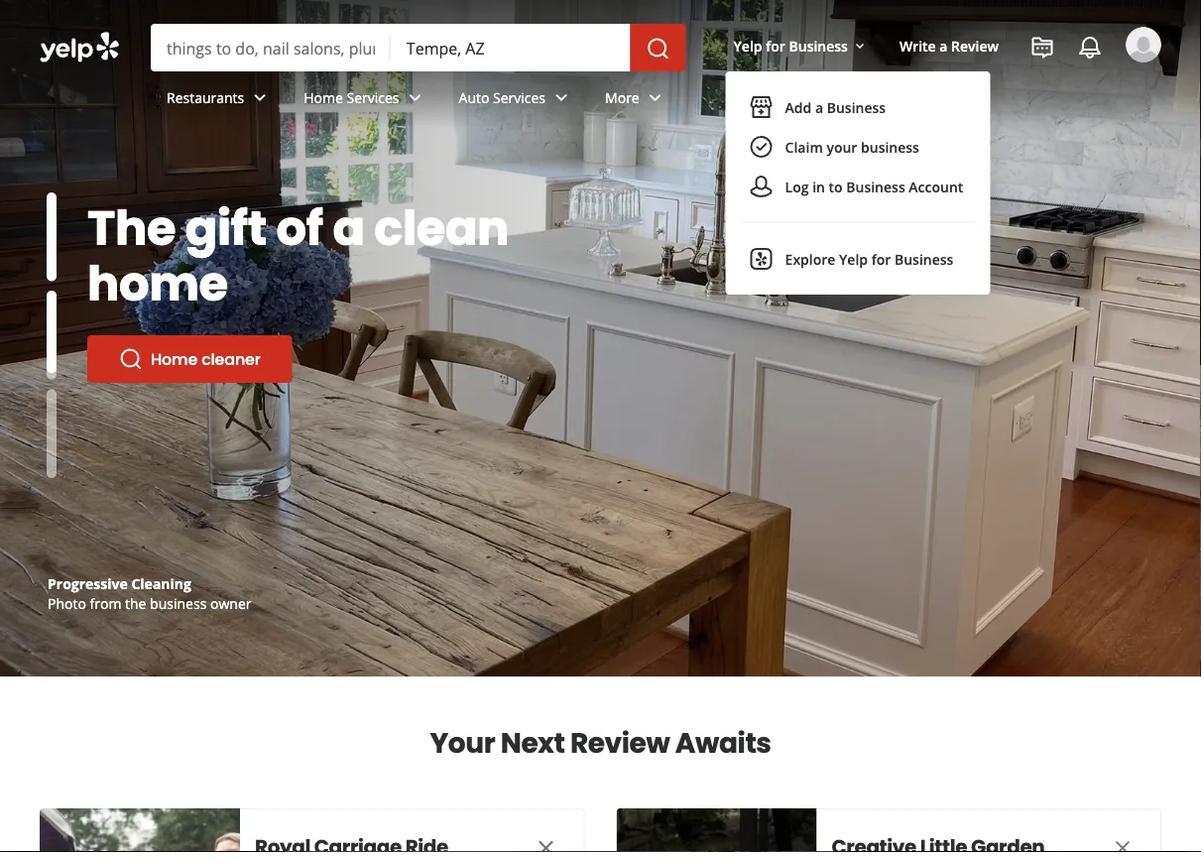Task type: vqa. For each thing, say whether or not it's contained in the screenshot.
Write a Review Link
yes



Task type: describe. For each thing, give the bounding box(es) containing it.
clean
[[374, 194, 509, 261]]

Find text field
[[167, 37, 375, 59]]

none field near
[[407, 37, 615, 59]]

account
[[909, 177, 964, 196]]

next
[[501, 723, 565, 763]]

2 select slide image from the top
[[47, 286, 57, 374]]

more
[[605, 88, 640, 107]]

write
[[900, 36, 936, 55]]

for inside button
[[872, 250, 891, 268]]

log
[[785, 177, 809, 196]]

review for next
[[570, 723, 670, 763]]

owner
[[210, 594, 252, 613]]

log in to business account
[[785, 177, 964, 196]]

in
[[813, 177, 826, 196]]

your next review awaits
[[430, 723, 772, 763]]

notifications image
[[1079, 36, 1102, 60]]

cleaner
[[202, 348, 261, 370]]

user actions element
[[718, 25, 1190, 295]]

services for auto services
[[493, 88, 546, 107]]

from
[[90, 594, 122, 613]]

yelp inside button
[[734, 36, 763, 55]]

progressive
[[48, 574, 128, 593]]

none search field containing yelp for business
[[0, 0, 1202, 295]]

a for write
[[940, 36, 948, 55]]

photo of royal carriage ride image
[[40, 809, 240, 852]]

home for home services
[[304, 88, 343, 107]]

business inside claim your business button
[[861, 137, 920, 156]]

business up claim your business button
[[827, 98, 886, 117]]

of
[[276, 194, 323, 261]]

dismiss card image
[[534, 837, 558, 852]]

home for home cleaner
[[151, 348, 198, 370]]

awaits
[[676, 723, 772, 763]]

none field find
[[167, 37, 375, 59]]

the gift of a clean home
[[87, 194, 509, 317]]

a inside the 'the gift of a clean home'
[[333, 194, 365, 261]]

claim
[[785, 137, 823, 156]]

claim your business
[[785, 137, 920, 156]]

explore yelp for business button
[[742, 239, 975, 279]]

add
[[785, 98, 812, 117]]

your
[[827, 137, 858, 156]]

yelp inside button
[[839, 250, 868, 268]]

24 add biz v2 image
[[750, 95, 774, 119]]

the
[[87, 194, 176, 261]]

the
[[125, 594, 146, 613]]

services for home services
[[347, 88, 399, 107]]

photo of creative little garden image
[[617, 809, 817, 852]]

yelp for business
[[734, 36, 848, 55]]

16 chevron down v2 image
[[852, 38, 868, 54]]

home cleaner link
[[87, 335, 292, 383]]

kendall p. image
[[1126, 27, 1162, 63]]

home services
[[304, 88, 399, 107]]

projects image
[[1031, 36, 1055, 60]]

explore banner section banner
[[0, 0, 1202, 677]]

24 chevron down v2 image for auto services
[[550, 86, 574, 110]]

restaurants link
[[151, 71, 288, 129]]

yelp for business button
[[726, 28, 876, 64]]



Task type: locate. For each thing, give the bounding box(es) containing it.
a right the of
[[333, 194, 365, 261]]

2 vertical spatial a
[[333, 194, 365, 261]]

1 horizontal spatial none field
[[407, 37, 615, 59]]

home cleaner
[[151, 348, 261, 370]]

1 horizontal spatial for
[[872, 250, 891, 268]]

1 vertical spatial a
[[816, 98, 824, 117]]

select slide image left the
[[47, 192, 57, 281]]

1 vertical spatial select slide image
[[47, 286, 57, 374]]

1 services from the left
[[347, 88, 399, 107]]

dismiss card image
[[1111, 837, 1135, 852]]

none field up auto services
[[407, 37, 615, 59]]

none field up restaurants "link"
[[167, 37, 375, 59]]

24 chevron down v2 image left auto
[[403, 86, 427, 110]]

auto services
[[459, 88, 546, 107]]

for inside button
[[766, 36, 786, 55]]

explore yelp for business
[[785, 250, 954, 268]]

write a review link
[[892, 28, 1007, 63]]

business inside progressive cleaning photo from the business owner
[[150, 594, 207, 613]]

1 vertical spatial home
[[151, 348, 198, 370]]

progressive cleaning photo from the business owner
[[48, 574, 252, 613]]

24 chevron down v2 image inside restaurants "link"
[[248, 86, 272, 110]]

home right 24 search v2 icon
[[151, 348, 198, 370]]

home
[[87, 250, 228, 317]]

progressive cleaning link
[[48, 574, 191, 593]]

a right add
[[816, 98, 824, 117]]

business
[[789, 36, 848, 55], [827, 98, 886, 117], [847, 177, 906, 196], [895, 250, 954, 268]]

1 none field from the left
[[167, 37, 375, 59]]

24 chevron down v2 image
[[403, 86, 427, 110], [644, 86, 668, 110]]

Near text field
[[407, 37, 615, 59]]

cleaning
[[131, 574, 191, 593]]

1 24 chevron down v2 image from the left
[[403, 86, 427, 110]]

business down the account
[[895, 250, 954, 268]]

your
[[430, 723, 495, 763]]

business
[[861, 137, 920, 156], [150, 594, 207, 613]]

24 chevron down v2 image right auto services
[[550, 86, 574, 110]]

restaurants
[[167, 88, 244, 107]]

a inside 'link'
[[940, 36, 948, 55]]

for right the explore in the right of the page
[[872, 250, 891, 268]]

services
[[347, 88, 399, 107], [493, 88, 546, 107]]

0 horizontal spatial business
[[150, 594, 207, 613]]

0 vertical spatial review
[[952, 36, 999, 55]]

review inside 'link'
[[952, 36, 999, 55]]

0 horizontal spatial services
[[347, 88, 399, 107]]

24 yelp for biz v2 image
[[750, 247, 774, 271]]

None search field
[[0, 0, 1202, 295]]

None field
[[167, 37, 375, 59], [407, 37, 615, 59]]

auto services link
[[443, 71, 589, 129]]

24 chevron down v2 image inside auto services link
[[550, 86, 574, 110]]

for
[[766, 36, 786, 55], [872, 250, 891, 268]]

24 chevron down v2 image down find text field
[[248, 86, 272, 110]]

yelp up 24 add biz v2 image
[[734, 36, 763, 55]]

business inside button
[[789, 36, 848, 55]]

0 horizontal spatial 24 chevron down v2 image
[[248, 86, 272, 110]]

business right to
[[847, 177, 906, 196]]

0 horizontal spatial review
[[570, 723, 670, 763]]

0 horizontal spatial home
[[151, 348, 198, 370]]

1 horizontal spatial a
[[816, 98, 824, 117]]

0 horizontal spatial a
[[333, 194, 365, 261]]

0 vertical spatial select slide image
[[47, 192, 57, 281]]

24 friends v2 image
[[750, 175, 774, 198]]

auto
[[459, 88, 490, 107]]

24 chevron down v2 image inside home services link
[[403, 86, 427, 110]]

add a business button
[[742, 87, 975, 127]]

a inside button
[[816, 98, 824, 117]]

1 horizontal spatial services
[[493, 88, 546, 107]]

services inside auto services link
[[493, 88, 546, 107]]

1 vertical spatial business
[[150, 594, 207, 613]]

1 horizontal spatial review
[[952, 36, 999, 55]]

business down "cleaning"
[[150, 594, 207, 613]]

2 24 chevron down v2 image from the left
[[550, 86, 574, 110]]

claim your business button
[[742, 127, 975, 167]]

2 none field from the left
[[407, 37, 615, 59]]

business categories element
[[151, 71, 1162, 129]]

24 chevron down v2 image
[[248, 86, 272, 110], [550, 86, 574, 110]]

0 horizontal spatial none field
[[167, 37, 375, 59]]

photo
[[48, 594, 86, 613]]

24 chevron down v2 image for more
[[644, 86, 668, 110]]

1 vertical spatial for
[[872, 250, 891, 268]]

0 horizontal spatial 24 chevron down v2 image
[[403, 86, 427, 110]]

1 vertical spatial yelp
[[839, 250, 868, 268]]

a
[[940, 36, 948, 55], [816, 98, 824, 117], [333, 194, 365, 261]]

add a business
[[785, 98, 886, 117]]

home down find field
[[304, 88, 343, 107]]

a for add
[[816, 98, 824, 117]]

1 horizontal spatial 24 chevron down v2 image
[[550, 86, 574, 110]]

business left 16 chevron down v2 icon
[[789, 36, 848, 55]]

select slide image
[[47, 192, 57, 281], [47, 286, 57, 374]]

select slide image left 24 search v2 icon
[[47, 286, 57, 374]]

a right the write
[[940, 36, 948, 55]]

0 horizontal spatial yelp
[[734, 36, 763, 55]]

1 24 chevron down v2 image from the left
[[248, 86, 272, 110]]

24 claim v2 image
[[750, 135, 774, 159]]

home
[[304, 88, 343, 107], [151, 348, 198, 370]]

home services link
[[288, 71, 443, 129]]

gift
[[185, 194, 267, 261]]

review right next
[[570, 723, 670, 763]]

24 search v2 image
[[119, 347, 143, 371]]

24 chevron down v2 image for home services
[[403, 86, 427, 110]]

0 vertical spatial yelp
[[734, 36, 763, 55]]

0 horizontal spatial for
[[766, 36, 786, 55]]

24 chevron down v2 image right more
[[644, 86, 668, 110]]

2 24 chevron down v2 image from the left
[[644, 86, 668, 110]]

none search field inside search field
[[151, 24, 690, 71]]

business up log in to business account
[[861, 137, 920, 156]]

yelp right the explore in the right of the page
[[839, 250, 868, 268]]

log in to business account button
[[742, 167, 975, 206]]

None search field
[[151, 24, 690, 71]]

0 vertical spatial business
[[861, 137, 920, 156]]

for up 24 add biz v2 image
[[766, 36, 786, 55]]

0 vertical spatial for
[[766, 36, 786, 55]]

1 select slide image from the top
[[47, 192, 57, 281]]

to
[[829, 177, 843, 196]]

1 horizontal spatial yelp
[[839, 250, 868, 268]]

1 horizontal spatial 24 chevron down v2 image
[[644, 86, 668, 110]]

24 chevron down v2 image for restaurants
[[248, 86, 272, 110]]

2 services from the left
[[493, 88, 546, 107]]

services inside home services link
[[347, 88, 399, 107]]

yelp
[[734, 36, 763, 55], [839, 250, 868, 268]]

search image
[[647, 37, 670, 61]]

review right the write
[[952, 36, 999, 55]]

2 horizontal spatial a
[[940, 36, 948, 55]]

1 horizontal spatial home
[[304, 88, 343, 107]]

review for a
[[952, 36, 999, 55]]

0 vertical spatial home
[[304, 88, 343, 107]]

home inside business categories element
[[304, 88, 343, 107]]

more link
[[589, 71, 683, 129]]

24 chevron down v2 image inside the more link
[[644, 86, 668, 110]]

review
[[952, 36, 999, 55], [570, 723, 670, 763]]

1 horizontal spatial business
[[861, 137, 920, 156]]

0 vertical spatial a
[[940, 36, 948, 55]]

explore
[[785, 250, 836, 268]]

write a review
[[900, 36, 999, 55]]

1 vertical spatial review
[[570, 723, 670, 763]]



